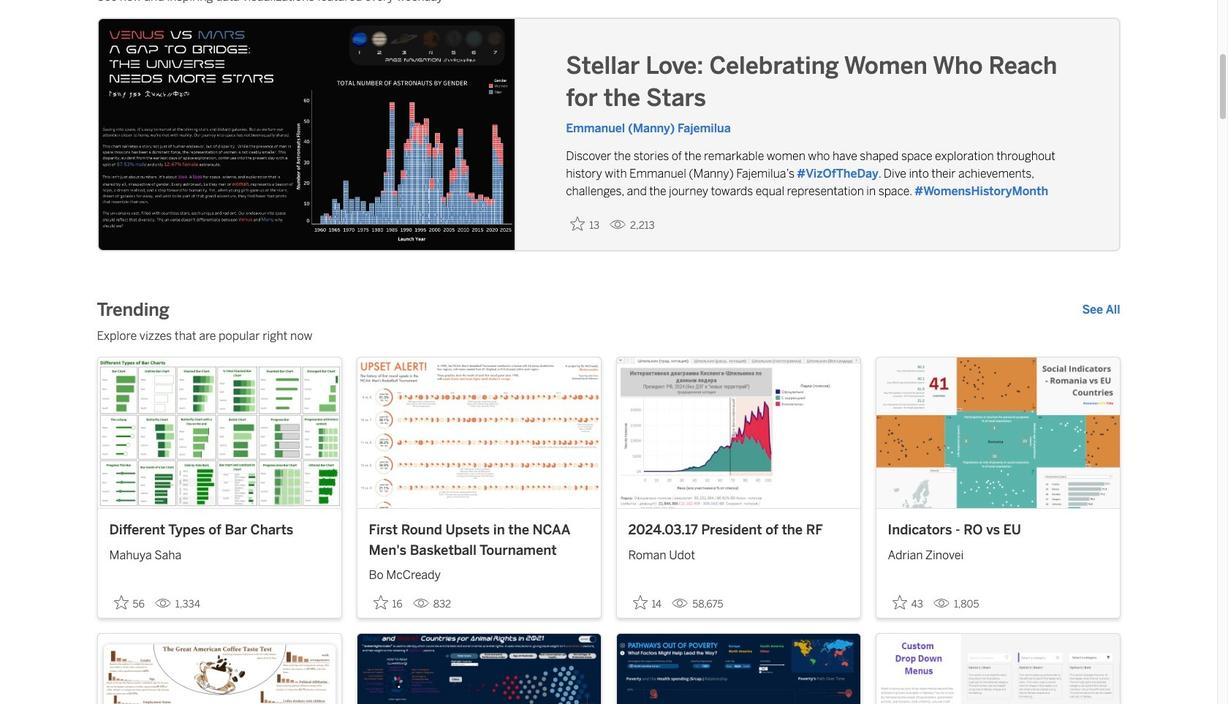 Task type: describe. For each thing, give the bounding box(es) containing it.
trending heading
[[97, 298, 169, 322]]

explore vizzes that are popular right now element
[[97, 328, 1120, 345]]



Task type: vqa. For each thing, say whether or not it's contained in the screenshot.
Tableau Public Viz of the Day image
yes



Task type: locate. For each thing, give the bounding box(es) containing it.
see all trending element
[[1082, 301, 1120, 319]]

add favorite image
[[570, 216, 585, 231], [373, 595, 388, 610], [633, 595, 647, 610], [892, 595, 907, 610]]

workbook thumbnail image
[[98, 357, 341, 508], [357, 357, 601, 508], [617, 357, 860, 508], [876, 357, 1120, 508], [98, 634, 341, 704], [357, 634, 601, 704], [617, 634, 860, 704], [876, 634, 1120, 704]]

tableau public viz of the day image
[[98, 19, 516, 253]]

add favorite image
[[114, 595, 128, 610]]

Add Favorite button
[[566, 212, 604, 236], [109, 591, 149, 615], [369, 591, 407, 615], [628, 591, 666, 615], [888, 591, 928, 615]]

see new and inspiring data visualizations featured every weekday element
[[97, 0, 1120, 6]]



